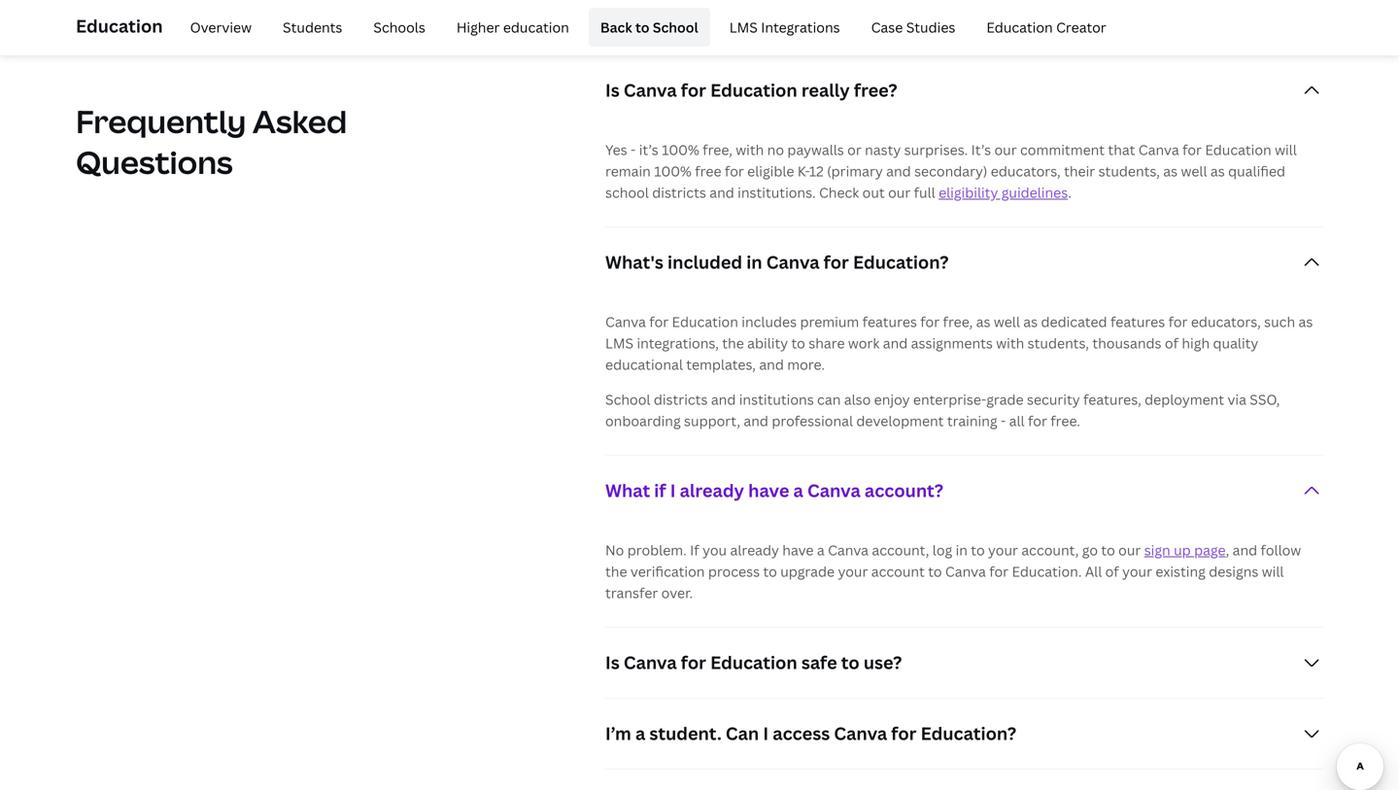 Task type: vqa. For each thing, say whether or not it's contained in the screenshot.
rightmost "of"
yes



Task type: describe. For each thing, give the bounding box(es) containing it.
enjoy
[[874, 390, 910, 409]]

what's included in canva for education? button
[[606, 227, 1324, 297]]

for inside school districts and institutions can also enjoy enterprise-grade security features, deployment via sso, onboarding support, and professional development training - all for free.
[[1028, 412, 1048, 430]]

use?
[[864, 651, 902, 674]]

features,
[[1084, 390, 1142, 409]]

free, inside canva for education includes premium features for free, as well as dedicated features for educators, such as lms integrations, the ability to share work and assignments with students, thousands of high quality educational templates, and more.
[[943, 312, 973, 331]]

check
[[819, 183, 859, 202]]

0 vertical spatial education?
[[853, 250, 949, 274]]

dedicated
[[1041, 312, 1108, 331]]

educational
[[606, 355, 683, 374]]

is canva for education safe to use? button
[[606, 628, 1324, 698]]

to right process
[[763, 562, 777, 581]]

what if i already have a canva account? button
[[606, 456, 1324, 526]]

it's
[[972, 140, 991, 159]]

have inside dropdown button
[[749, 479, 790, 502]]

1 horizontal spatial in
[[956, 541, 968, 559]]

2 account, from the left
[[1022, 541, 1079, 559]]

can
[[726, 722, 759, 745]]

all
[[1085, 562, 1102, 581]]

to inside dropdown button
[[842, 651, 860, 674]]

1 features from the left
[[863, 312, 917, 331]]

paywalls
[[788, 140, 844, 159]]

and right the work
[[883, 334, 908, 352]]

a inside dropdown button
[[794, 479, 804, 502]]

lms inside canva for education includes premium features for free, as well as dedicated features for educators, such as lms integrations, the ability to share work and assignments with students, thousands of high quality educational templates, and more.
[[606, 334, 634, 352]]

account
[[872, 562, 925, 581]]

out
[[863, 183, 885, 202]]

0 vertical spatial 100%
[[662, 140, 700, 159]]

students, inside canva for education includes premium features for free, as well as dedicated features for educators, such as lms integrations, the ability to share work and assignments with students, thousands of high quality educational templates, and more.
[[1028, 334, 1090, 352]]

sign
[[1145, 541, 1171, 559]]

a inside dropdown button
[[636, 722, 646, 745]]

0 horizontal spatial your
[[838, 562, 868, 581]]

yes
[[606, 140, 628, 159]]

schools link
[[362, 8, 437, 47]]

1 vertical spatial our
[[888, 183, 911, 202]]

2 features from the left
[[1111, 312, 1166, 331]]

sign up page link
[[1145, 541, 1226, 559]]

their
[[1064, 162, 1096, 180]]

for inside the , and follow the verification process to upgrade your account to canva for education. all of your existing designs will transfer over.
[[990, 562, 1009, 581]]

what
[[606, 479, 650, 502]]

canva up includes at the top of page
[[767, 250, 820, 274]]

no problem. if you already have a canva account, log in to your account, go to our sign up page
[[606, 541, 1226, 559]]

enterprise-
[[914, 390, 987, 409]]

education creator link
[[975, 8, 1118, 47]]

is canva for education really free? button
[[606, 55, 1324, 125]]

menu bar containing overview
[[171, 8, 1118, 47]]

if
[[654, 479, 666, 502]]

share
[[809, 334, 845, 352]]

includes
[[742, 312, 797, 331]]

- inside school districts and institutions can also enjoy enterprise-grade security features, deployment via sso, onboarding support, and professional development training - all for free.
[[1001, 412, 1006, 430]]

and inside the , and follow the verification process to upgrade your account to canva for education. all of your existing designs will transfer over.
[[1233, 541, 1258, 559]]

frequently
[[76, 100, 246, 142]]

overview
[[190, 18, 252, 36]]

guidelines
[[1002, 183, 1068, 202]]

1 vertical spatial education?
[[921, 722, 1017, 745]]

1 vertical spatial a
[[817, 541, 825, 559]]

all
[[1010, 412, 1025, 430]]

schools
[[374, 18, 426, 36]]

students link
[[271, 8, 354, 47]]

surprises.
[[905, 140, 968, 159]]

is canva for education really free?
[[606, 78, 898, 102]]

the inside canva for education includes premium features for free, as well as dedicated features for educators, such as lms integrations, the ability to share work and assignments with students, thousands of high quality educational templates, and more.
[[722, 334, 744, 352]]

canva inside dropdown button
[[808, 479, 861, 502]]

and down ability
[[759, 355, 784, 374]]

go
[[1083, 541, 1098, 559]]

canva inside canva for education includes premium features for free, as well as dedicated features for educators, such as lms integrations, the ability to share work and assignments with students, thousands of high quality educational templates, and more.
[[606, 312, 646, 331]]

for down 'use?'
[[892, 722, 917, 745]]

.
[[1068, 183, 1072, 202]]

what's included in canva for education?
[[606, 250, 949, 274]]

can
[[817, 390, 841, 409]]

to right go
[[1102, 541, 1116, 559]]

it's
[[639, 140, 659, 159]]

commitment
[[1021, 140, 1105, 159]]

student.
[[650, 722, 722, 745]]

log
[[933, 541, 953, 559]]

development
[[857, 412, 944, 430]]

1 vertical spatial 100%
[[654, 162, 692, 180]]

- inside yes - it's 100% free, with no paywalls or nasty surprises. it's our commitment that canva for education will remain 100% free for eligible k-12 (primary and secondary) educators, their students, as well as qualified school districts and institutions. check out our full
[[631, 140, 636, 159]]

creator
[[1057, 18, 1107, 36]]

(primary
[[827, 162, 883, 180]]

education.
[[1012, 562, 1082, 581]]

sso,
[[1250, 390, 1280, 409]]

already inside what if i already have a canva account? dropdown button
[[680, 479, 745, 502]]

eligible
[[748, 162, 795, 180]]

canva right "access"
[[834, 722, 888, 745]]

work
[[848, 334, 880, 352]]

i'm
[[606, 722, 632, 745]]

of inside canva for education includes premium features for free, as well as dedicated features for educators, such as lms integrations, the ability to share work and assignments with students, thousands of high quality educational templates, and more.
[[1165, 334, 1179, 352]]

eligibility guidelines .
[[939, 183, 1072, 202]]

and up support,
[[711, 390, 736, 409]]

for up premium
[[824, 250, 849, 274]]

assignments
[[911, 334, 993, 352]]

eligibility guidelines link
[[939, 183, 1068, 202]]

with inside yes - it's 100% free, with no paywalls or nasty surprises. it's our commitment that canva for education will remain 100% free for eligible k-12 (primary and secondary) educators, their students, as well as qualified school districts and institutions. check out our full
[[736, 140, 764, 159]]

well inside yes - it's 100% free, with no paywalls or nasty surprises. it's our commitment that canva for education will remain 100% free for eligible k-12 (primary and secondary) educators, their students, as well as qualified school districts and institutions. check out our full
[[1181, 162, 1208, 180]]

integrations,
[[637, 334, 719, 352]]

no
[[768, 140, 784, 159]]

i inside "i'm a student. can i access canva for education?" dropdown button
[[763, 722, 769, 745]]

existing
[[1156, 562, 1206, 581]]

also
[[844, 390, 871, 409]]

education inside "dropdown button"
[[711, 78, 798, 102]]

will inside yes - it's 100% free, with no paywalls or nasty surprises. it's our commitment that canva for education will remain 100% free for eligible k-12 (primary and secondary) educators, their students, as well as qualified school districts and institutions. check out our full
[[1275, 140, 1297, 159]]

, and follow the verification process to upgrade your account to canva for education. all of your existing designs will transfer over.
[[606, 541, 1302, 602]]

support,
[[684, 412, 741, 430]]

canva inside "dropdown button"
[[624, 78, 677, 102]]

for up the student.
[[681, 651, 707, 674]]

security
[[1027, 390, 1080, 409]]

1 account, from the left
[[872, 541, 930, 559]]

case
[[871, 18, 903, 36]]

process
[[708, 562, 760, 581]]

districts inside school districts and institutions can also enjoy enterprise-grade security features, deployment via sso, onboarding support, and professional development training - all for free.
[[654, 390, 708, 409]]

or
[[848, 140, 862, 159]]

canva for education includes premium features for free, as well as dedicated features for educators, such as lms integrations, the ability to share work and assignments with students, thousands of high quality educational templates, and more.
[[606, 312, 1313, 374]]

canva inside the , and follow the verification process to upgrade your account to canva for education. all of your existing designs will transfer over.
[[946, 562, 986, 581]]

school
[[606, 183, 649, 202]]

districts inside yes - it's 100% free, with no paywalls or nasty surprises. it's our commitment that canva for education will remain 100% free for eligible k-12 (primary and secondary) educators, their students, as well as qualified school districts and institutions. check out our full
[[652, 183, 706, 202]]

studies
[[907, 18, 956, 36]]

no
[[606, 541, 624, 559]]

education inside canva for education includes premium features for free, as well as dedicated features for educators, such as lms integrations, the ability to share work and assignments with students, thousands of high quality educational templates, and more.
[[672, 312, 739, 331]]

thousands
[[1093, 334, 1162, 352]]

higher education
[[457, 18, 569, 36]]

lms integrations
[[730, 18, 840, 36]]

included
[[668, 250, 743, 274]]

institutions
[[739, 390, 814, 409]]

education inside yes - it's 100% free, with no paywalls or nasty surprises. it's our commitment that canva for education will remain 100% free for eligible k-12 (primary and secondary) educators, their students, as well as qualified school districts and institutions. check out our full
[[1206, 140, 1272, 159]]

training
[[947, 412, 998, 430]]

for right free
[[725, 162, 744, 180]]

school districts and institutions can also enjoy enterprise-grade security features, deployment via sso, onboarding support, and professional development training - all for free.
[[606, 390, 1280, 430]]

2 horizontal spatial your
[[1123, 562, 1153, 581]]



Task type: locate. For each thing, give the bounding box(es) containing it.
0 vertical spatial of
[[1165, 334, 1179, 352]]

students,
[[1099, 162, 1160, 180], [1028, 334, 1090, 352]]

the
[[722, 334, 744, 352], [606, 562, 627, 581]]

your down the sign on the bottom right of page
[[1123, 562, 1153, 581]]

the inside the , and follow the verification process to upgrade your account to canva for education. all of your existing designs will transfer over.
[[606, 562, 627, 581]]

of right all
[[1106, 562, 1119, 581]]

a up upgrade
[[817, 541, 825, 559]]

0 vertical spatial districts
[[652, 183, 706, 202]]

educators, up the guidelines
[[991, 162, 1061, 180]]

0 horizontal spatial educators,
[[991, 162, 1061, 180]]

1 vertical spatial well
[[994, 312, 1020, 331]]

well
[[1181, 162, 1208, 180], [994, 312, 1020, 331]]

0 horizontal spatial account,
[[872, 541, 930, 559]]

already up process
[[730, 541, 779, 559]]

districts up support,
[[654, 390, 708, 409]]

well left qualified
[[1181, 162, 1208, 180]]

already right if
[[680, 479, 745, 502]]

1 vertical spatial school
[[606, 390, 651, 409]]

will up qualified
[[1275, 140, 1297, 159]]

100% down it's
[[654, 162, 692, 180]]

canva left the account?
[[808, 479, 861, 502]]

canva up upgrade
[[828, 541, 869, 559]]

ability
[[748, 334, 788, 352]]

i'm a student. can i access canva for education?
[[606, 722, 1017, 745]]

0 horizontal spatial our
[[888, 183, 911, 202]]

0 horizontal spatial with
[[736, 140, 764, 159]]

to right safe
[[842, 651, 860, 674]]

secondary)
[[915, 162, 988, 180]]

free.
[[1051, 412, 1081, 430]]

to inside menu bar
[[636, 18, 650, 36]]

in right log
[[956, 541, 968, 559]]

such
[[1265, 312, 1296, 331]]

a
[[794, 479, 804, 502], [817, 541, 825, 559], [636, 722, 646, 745]]

for inside "dropdown button"
[[681, 78, 707, 102]]

deployment
[[1145, 390, 1225, 409]]

1 horizontal spatial i
[[763, 722, 769, 745]]

0 vertical spatial a
[[794, 479, 804, 502]]

1 vertical spatial already
[[730, 541, 779, 559]]

1 vertical spatial with
[[996, 334, 1025, 352]]

canva right that
[[1139, 140, 1180, 159]]

0 vertical spatial have
[[749, 479, 790, 502]]

templates,
[[686, 355, 756, 374]]

100% right it's
[[662, 140, 700, 159]]

to right log
[[971, 541, 985, 559]]

0 horizontal spatial in
[[747, 250, 763, 274]]

our right it's at top
[[995, 140, 1017, 159]]

with
[[736, 140, 764, 159], [996, 334, 1025, 352]]

with up grade
[[996, 334, 1025, 352]]

designs
[[1209, 562, 1259, 581]]

institutions.
[[738, 183, 816, 202]]

education
[[76, 14, 163, 38], [987, 18, 1053, 36], [711, 78, 798, 102], [1206, 140, 1272, 159], [672, 312, 739, 331], [711, 651, 798, 674]]

1 horizontal spatial -
[[1001, 412, 1006, 430]]

upgrade
[[781, 562, 835, 581]]

safe
[[802, 651, 837, 674]]

0 vertical spatial is
[[606, 78, 620, 102]]

features up the work
[[863, 312, 917, 331]]

will inside the , and follow the verification process to upgrade your account to canva for education. all of your existing designs will transfer over.
[[1262, 562, 1284, 581]]

for up integrations,
[[650, 312, 669, 331]]

1 horizontal spatial account,
[[1022, 541, 1079, 559]]

1 vertical spatial lms
[[606, 334, 634, 352]]

1 vertical spatial districts
[[654, 390, 708, 409]]

follow
[[1261, 541, 1302, 559]]

1 vertical spatial in
[[956, 541, 968, 559]]

1 horizontal spatial educators,
[[1191, 312, 1261, 331]]

case studies link
[[860, 8, 967, 47]]

well left dedicated
[[994, 312, 1020, 331]]

0 vertical spatial -
[[631, 140, 636, 159]]

school inside school districts and institutions can also enjoy enterprise-grade security features, deployment via sso, onboarding support, and professional development training - all for free.
[[606, 390, 651, 409]]

districts
[[652, 183, 706, 202], [654, 390, 708, 409]]

0 vertical spatial students,
[[1099, 162, 1160, 180]]

lms inside menu bar
[[730, 18, 758, 36]]

education creator
[[987, 18, 1107, 36]]

and right ,
[[1233, 541, 1258, 559]]

0 horizontal spatial a
[[636, 722, 646, 745]]

school right back
[[653, 18, 699, 36]]

1 vertical spatial students,
[[1028, 334, 1090, 352]]

for up assignments
[[921, 312, 940, 331]]

your up education.
[[989, 541, 1019, 559]]

0 vertical spatial educators,
[[991, 162, 1061, 180]]

and down free
[[710, 183, 735, 202]]

up
[[1174, 541, 1191, 559]]

for
[[681, 78, 707, 102], [1183, 140, 1202, 159], [725, 162, 744, 180], [824, 250, 849, 274], [650, 312, 669, 331], [921, 312, 940, 331], [1169, 312, 1188, 331], [1028, 412, 1048, 430], [990, 562, 1009, 581], [681, 651, 707, 674], [892, 722, 917, 745]]

educators, inside yes - it's 100% free, with no paywalls or nasty surprises. it's our commitment that canva for education will remain 100% free for eligible k-12 (primary and secondary) educators, their students, as well as qualified school districts and institutions. check out our full
[[991, 162, 1061, 180]]

higher
[[457, 18, 500, 36]]

lms up educational
[[606, 334, 634, 352]]

0 vertical spatial will
[[1275, 140, 1297, 159]]

account?
[[865, 479, 944, 502]]

1 horizontal spatial students,
[[1099, 162, 1160, 180]]

0 horizontal spatial i
[[670, 479, 676, 502]]

and down nasty
[[887, 162, 911, 180]]

is inside "dropdown button"
[[606, 78, 620, 102]]

,
[[1226, 541, 1230, 559]]

more.
[[788, 355, 825, 374]]

to
[[636, 18, 650, 36], [792, 334, 806, 352], [971, 541, 985, 559], [1102, 541, 1116, 559], [763, 562, 777, 581], [928, 562, 942, 581], [842, 651, 860, 674]]

education?
[[853, 250, 949, 274], [921, 722, 1017, 745]]

districts down free
[[652, 183, 706, 202]]

to inside canva for education includes premium features for free, as well as dedicated features for educators, such as lms integrations, the ability to share work and assignments with students, thousands of high quality educational templates, and more.
[[792, 334, 806, 352]]

1 horizontal spatial the
[[722, 334, 744, 352]]

1 vertical spatial i
[[763, 722, 769, 745]]

1 vertical spatial educators,
[[1191, 312, 1261, 331]]

i'm a student. can i access canva for education? button
[[606, 699, 1324, 769]]

2 vertical spatial our
[[1119, 541, 1141, 559]]

1 horizontal spatial lms
[[730, 18, 758, 36]]

0 vertical spatial the
[[722, 334, 744, 352]]

with inside canva for education includes premium features for free, as well as dedicated features for educators, such as lms integrations, the ability to share work and assignments with students, thousands of high quality educational templates, and more.
[[996, 334, 1025, 352]]

educators, up quality
[[1191, 312, 1261, 331]]

asked
[[253, 100, 347, 142]]

0 vertical spatial i
[[670, 479, 676, 502]]

remain
[[606, 162, 651, 180]]

for right that
[[1183, 140, 1202, 159]]

and down institutions
[[744, 412, 769, 430]]

well inside canva for education includes premium features for free, as well as dedicated features for educators, such as lms integrations, the ability to share work and assignments with students, thousands of high quality educational templates, and more.
[[994, 312, 1020, 331]]

is up the yes
[[606, 78, 620, 102]]

education? down full
[[853, 250, 949, 274]]

students, down that
[[1099, 162, 1160, 180]]

1 vertical spatial have
[[783, 541, 814, 559]]

1 horizontal spatial of
[[1165, 334, 1179, 352]]

- left all
[[1001, 412, 1006, 430]]

0 horizontal spatial of
[[1106, 562, 1119, 581]]

qualified
[[1229, 162, 1286, 180]]

our left full
[[888, 183, 911, 202]]

0 horizontal spatial students,
[[1028, 334, 1090, 352]]

100%
[[662, 140, 700, 159], [654, 162, 692, 180]]

1 horizontal spatial our
[[995, 140, 1017, 159]]

canva down transfer
[[624, 651, 677, 674]]

0 horizontal spatial free,
[[703, 140, 733, 159]]

k-
[[798, 162, 809, 180]]

canva down log
[[946, 562, 986, 581]]

students
[[283, 18, 343, 36]]

over.
[[662, 584, 693, 602]]

2 vertical spatial a
[[636, 722, 646, 745]]

to right back
[[636, 18, 650, 36]]

for left education.
[[990, 562, 1009, 581]]

1 horizontal spatial features
[[1111, 312, 1166, 331]]

via
[[1228, 390, 1247, 409]]

2 is from the top
[[606, 651, 620, 674]]

1 vertical spatial the
[[606, 562, 627, 581]]

1 vertical spatial will
[[1262, 562, 1284, 581]]

0 horizontal spatial features
[[863, 312, 917, 331]]

you
[[703, 541, 727, 559]]

with left "no"
[[736, 140, 764, 159]]

overview link
[[178, 8, 263, 47]]

1 vertical spatial free,
[[943, 312, 973, 331]]

back
[[601, 18, 632, 36]]

have down the professional
[[749, 479, 790, 502]]

a down the professional
[[794, 479, 804, 502]]

1 is from the top
[[606, 78, 620, 102]]

in right included
[[747, 250, 763, 274]]

transfer
[[606, 584, 658, 602]]

1 vertical spatial of
[[1106, 562, 1119, 581]]

yes - it's 100% free, with no paywalls or nasty surprises. it's our commitment that canva for education will remain 100% free for eligible k-12 (primary and secondary) educators, their students, as well as qualified school districts and institutions. check out our full
[[606, 140, 1297, 202]]

1 horizontal spatial school
[[653, 18, 699, 36]]

will down follow
[[1262, 562, 1284, 581]]

students, inside yes - it's 100% free, with no paywalls or nasty surprises. it's our commitment that canva for education will remain 100% free for eligible k-12 (primary and secondary) educators, their students, as well as qualified school districts and institutions. check out our full
[[1099, 162, 1160, 180]]

0 vertical spatial in
[[747, 250, 763, 274]]

educators, inside canva for education includes premium features for free, as well as dedicated features for educators, such as lms integrations, the ability to share work and assignments with students, thousands of high quality educational templates, and more.
[[1191, 312, 1261, 331]]

features up the thousands
[[1111, 312, 1166, 331]]

canva up educational
[[606, 312, 646, 331]]

1 horizontal spatial well
[[1181, 162, 1208, 180]]

free?
[[854, 78, 898, 102]]

0 horizontal spatial the
[[606, 562, 627, 581]]

i right if
[[670, 479, 676, 502]]

school
[[653, 18, 699, 36], [606, 390, 651, 409]]

eligibility
[[939, 183, 999, 202]]

0 horizontal spatial well
[[994, 312, 1020, 331]]

free, up assignments
[[943, 312, 973, 331]]

the down no
[[606, 562, 627, 581]]

have up upgrade
[[783, 541, 814, 559]]

1 vertical spatial is
[[606, 651, 620, 674]]

really
[[802, 78, 850, 102]]

a right i'm
[[636, 722, 646, 745]]

free, up free
[[703, 140, 733, 159]]

0 horizontal spatial school
[[606, 390, 651, 409]]

12
[[809, 162, 824, 180]]

page
[[1195, 541, 1226, 559]]

0 vertical spatial our
[[995, 140, 1017, 159]]

to up more.
[[792, 334, 806, 352]]

the up templates, on the top of page
[[722, 334, 744, 352]]

1 horizontal spatial your
[[989, 541, 1019, 559]]

back to school
[[601, 18, 699, 36]]

account, up education.
[[1022, 541, 1079, 559]]

0 horizontal spatial lms
[[606, 334, 634, 352]]

in
[[747, 250, 763, 274], [956, 541, 968, 559]]

lms left integrations at right
[[730, 18, 758, 36]]

1 horizontal spatial with
[[996, 334, 1025, 352]]

0 vertical spatial lms
[[730, 18, 758, 36]]

nasty
[[865, 140, 901, 159]]

0 horizontal spatial -
[[631, 140, 636, 159]]

our left the sign on the bottom right of page
[[1119, 541, 1141, 559]]

integrations
[[761, 18, 840, 36]]

- left it's
[[631, 140, 636, 159]]

0 vertical spatial free,
[[703, 140, 733, 159]]

0 vertical spatial already
[[680, 479, 745, 502]]

canva up it's
[[624, 78, 677, 102]]

0 vertical spatial school
[[653, 18, 699, 36]]

full
[[914, 183, 936, 202]]

education inside menu bar
[[987, 18, 1053, 36]]

0 vertical spatial well
[[1181, 162, 1208, 180]]

what's
[[606, 250, 664, 274]]

education? down is canva for education safe to use? dropdown button
[[921, 722, 1017, 745]]

is
[[606, 78, 620, 102], [606, 651, 620, 674]]

is for is canva for education safe to use?
[[606, 651, 620, 674]]

quality
[[1213, 334, 1259, 352]]

education inside dropdown button
[[711, 651, 798, 674]]

premium
[[800, 312, 859, 331]]

0 vertical spatial with
[[736, 140, 764, 159]]

for up high
[[1169, 312, 1188, 331]]

features
[[863, 312, 917, 331], [1111, 312, 1166, 331]]

is inside dropdown button
[[606, 651, 620, 674]]

canva inside yes - it's 100% free, with no paywalls or nasty surprises. it's our commitment that canva for education will remain 100% free for eligible k-12 (primary and secondary) educators, their students, as well as qualified school districts and institutions. check out our full
[[1139, 140, 1180, 159]]

questions
[[76, 141, 233, 183]]

is for is canva for education really free?
[[606, 78, 620, 102]]

professional
[[772, 412, 853, 430]]

account, up account
[[872, 541, 930, 559]]

free, inside yes - it's 100% free, with no paywalls or nasty surprises. it's our commitment that canva for education will remain 100% free for eligible k-12 (primary and secondary) educators, their students, as well as qualified school districts and institutions. check out our full
[[703, 140, 733, 159]]

1 horizontal spatial free,
[[943, 312, 973, 331]]

2 horizontal spatial a
[[817, 541, 825, 559]]

access
[[773, 722, 830, 745]]

school inside menu bar
[[653, 18, 699, 36]]

2 horizontal spatial our
[[1119, 541, 1141, 559]]

to down log
[[928, 562, 942, 581]]

grade
[[987, 390, 1024, 409]]

is canva for education safe to use?
[[606, 651, 902, 674]]

1 vertical spatial -
[[1001, 412, 1006, 430]]

back to school link
[[589, 8, 710, 47]]

school up onboarding
[[606, 390, 651, 409]]

for right all
[[1028, 412, 1048, 430]]

your left account
[[838, 562, 868, 581]]

of left high
[[1165, 334, 1179, 352]]

of inside the , and follow the verification process to upgrade your account to canva for education. all of your existing designs will transfer over.
[[1106, 562, 1119, 581]]

students, down dedicated
[[1028, 334, 1090, 352]]

i right can
[[763, 722, 769, 745]]

i inside what if i already have a canva account? dropdown button
[[670, 479, 676, 502]]

1 horizontal spatial a
[[794, 479, 804, 502]]

is up i'm
[[606, 651, 620, 674]]

lms
[[730, 18, 758, 36], [606, 334, 634, 352]]

for down back to school
[[681, 78, 707, 102]]

menu bar
[[171, 8, 1118, 47]]

in inside what's included in canva for education? dropdown button
[[747, 250, 763, 274]]

and
[[887, 162, 911, 180], [710, 183, 735, 202], [883, 334, 908, 352], [759, 355, 784, 374], [711, 390, 736, 409], [744, 412, 769, 430], [1233, 541, 1258, 559]]



